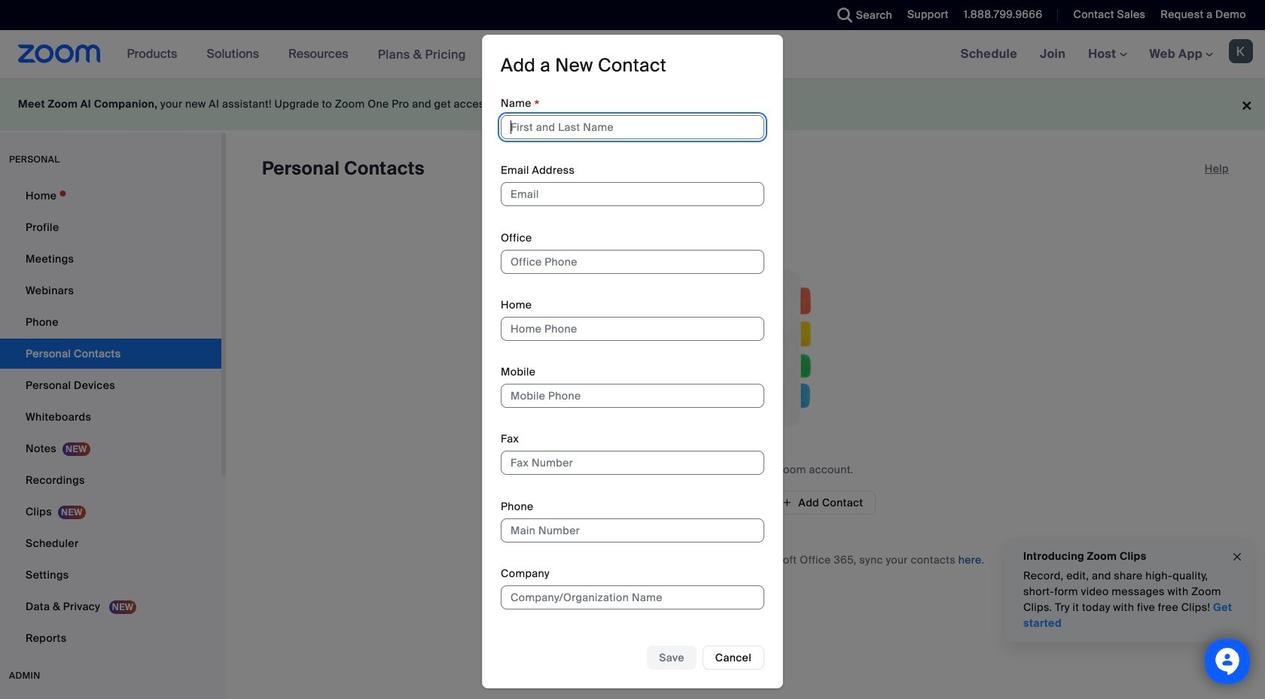 Task type: locate. For each thing, give the bounding box(es) containing it.
product information navigation
[[116, 30, 477, 79]]

personal menu menu
[[0, 181, 221, 655]]

zoom logo image
[[18, 44, 101, 63]]

dialog
[[482, 35, 783, 689]]

close image
[[1231, 549, 1243, 566]]

Main Number text field
[[501, 519, 764, 543]]

banner
[[0, 30, 1265, 79]]

meetings navigation
[[949, 30, 1265, 79]]

footer
[[0, 78, 1265, 130]]

First and Last Name text field
[[501, 115, 764, 139]]

Fax Number text field
[[501, 451, 764, 476]]



Task type: describe. For each thing, give the bounding box(es) containing it.
Mobile Phone text field
[[501, 384, 764, 408]]

Home Phone text field
[[501, 317, 764, 341]]

Email text field
[[501, 183, 764, 207]]

Company/Organization Name text field
[[501, 586, 764, 610]]

add image
[[782, 496, 793, 510]]

Office Phone text field
[[501, 250, 764, 274]]



Task type: vqa. For each thing, say whether or not it's contained in the screenshot.
Learn More on the left bottom of the page
no



